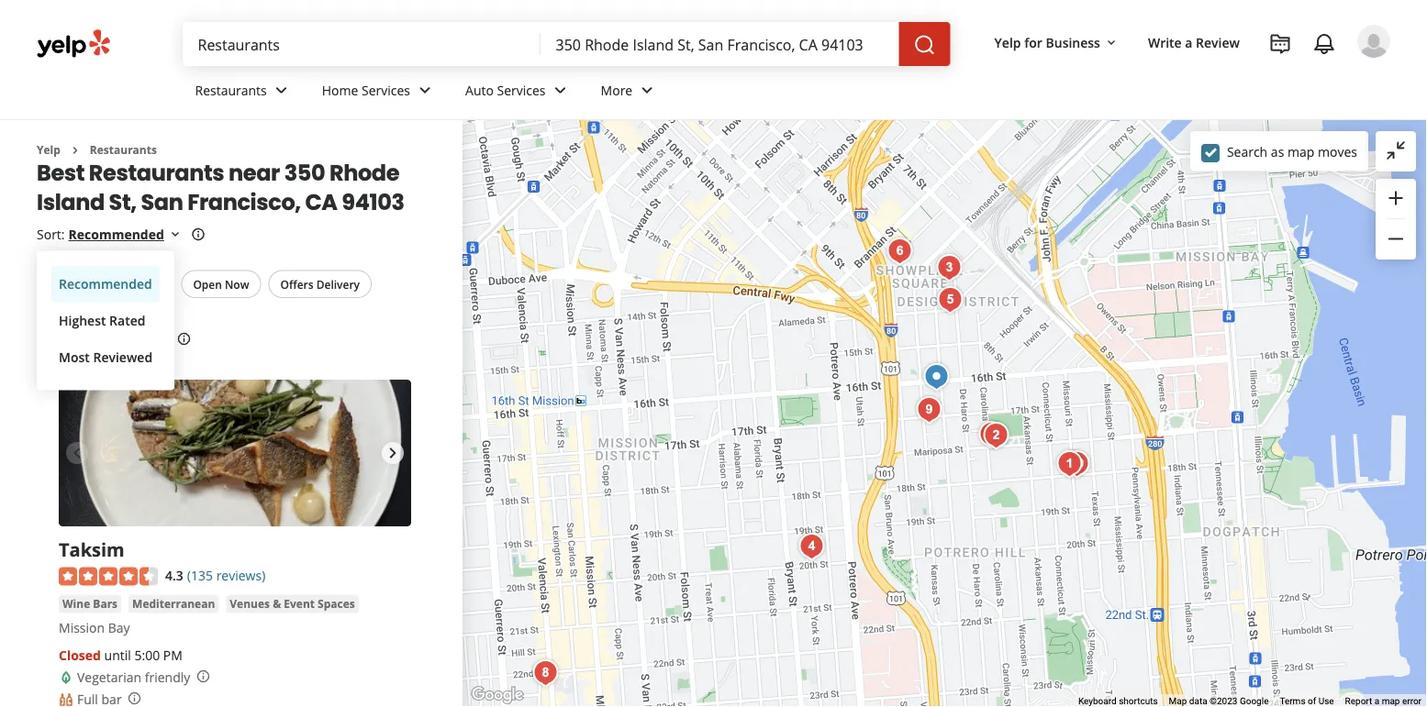 Task type: describe. For each thing, give the bounding box(es) containing it.
open
[[193, 277, 222, 292]]

write
[[1148, 33, 1182, 51]]

rated
[[109, 312, 145, 329]]

data
[[1189, 696, 1207, 707]]

wine bars button
[[59, 595, 121, 614]]

map
[[1169, 696, 1187, 707]]

none field find
[[198, 34, 526, 54]]

write a review
[[1148, 33, 1240, 51]]

open now
[[193, 277, 249, 292]]

previous image
[[66, 442, 88, 464]]

yelp for business button
[[987, 26, 1126, 59]]

of
[[1308, 696, 1316, 707]]

pm
[[163, 647, 183, 664]]

more link
[[586, 66, 673, 119]]

zoom out image
[[1385, 228, 1407, 250]]

vegetarian friendly
[[77, 669, 190, 686]]

bottega image
[[527, 655, 564, 692]]

open now button
[[181, 270, 261, 298]]

offers delivery button
[[268, 270, 372, 298]]

yelp for yelp for business
[[994, 33, 1021, 51]]

mediterranean button
[[129, 595, 219, 614]]

5:00
[[134, 647, 160, 664]]

filters group
[[37, 270, 375, 299]]

chez maman east image
[[1051, 446, 1088, 483]]

notifications image
[[1313, 33, 1335, 55]]

search as map moves
[[1227, 143, 1357, 160]]

results
[[119, 329, 173, 349]]

google image
[[467, 684, 528, 708]]

all button
[[40, 270, 100, 299]]

report
[[1345, 696, 1372, 707]]

most reviewed
[[59, 349, 152, 366]]

parker potrero image
[[1059, 446, 1095, 483]]

1 vertical spatial restaurants link
[[90, 142, 157, 157]]

reviewed
[[93, 349, 152, 366]]

venues & event spaces link
[[226, 595, 359, 614]]

recommended for recommended popup button
[[68, 226, 164, 243]]

projects image
[[1269, 33, 1291, 55]]

delivery
[[316, 277, 360, 292]]

yelp for business
[[994, 33, 1100, 51]]

recommended button
[[68, 226, 183, 243]]

more
[[601, 81, 633, 99]]

terms
[[1280, 696, 1306, 707]]

search
[[1227, 143, 1268, 160]]

yelp for 'yelp' link
[[37, 142, 60, 157]]

offers
[[280, 277, 313, 292]]

bay
[[108, 619, 130, 636]]

4.3
[[165, 567, 183, 584]]

bob b. image
[[1357, 25, 1390, 58]]

use
[[1318, 696, 1334, 707]]

4.3 star rating image
[[59, 568, 158, 586]]

mission bay
[[59, 619, 130, 636]]

next image
[[382, 442, 404, 464]]

16 filter v2 image
[[52, 278, 67, 293]]

none field near
[[556, 34, 884, 54]]

dumpling time image
[[931, 250, 968, 286]]

24 chevron down v2 image
[[270, 79, 293, 101]]

event
[[284, 597, 315, 612]]

review
[[1196, 33, 1240, 51]]

report a map error link
[[1345, 696, 1422, 707]]

venues & event spaces
[[230, 597, 355, 612]]

home services
[[322, 81, 410, 99]]

taksim
[[59, 537, 125, 562]]

map for moves
[[1288, 143, 1315, 160]]

services for home services
[[362, 81, 410, 99]]

map region
[[323, 21, 1427, 708]]

closed
[[59, 647, 101, 664]]

taksim link
[[59, 537, 125, 562]]

hardwood bar & smokery image
[[882, 233, 918, 270]]

island
[[37, 187, 105, 217]]

16 chevron down v2 image
[[1104, 36, 1119, 50]]

san
[[141, 187, 183, 217]]

venues
[[230, 597, 270, 612]]

sort:
[[37, 226, 65, 243]]

keyboard shortcuts
[[1078, 696, 1158, 707]]

rhode
[[329, 157, 399, 188]]

business
[[1046, 33, 1100, 51]]

services for auto services
[[497, 81, 546, 99]]

as
[[1271, 143, 1284, 160]]

francisco,
[[187, 187, 301, 217]]

restaurants inside business categories element
[[195, 81, 267, 99]]

collapse map image
[[1385, 139, 1407, 161]]

wine bars
[[62, 597, 118, 612]]

most
[[59, 349, 90, 366]]



Task type: locate. For each thing, give the bounding box(es) containing it.
restaurants link up near
[[180, 66, 307, 119]]

recommended for recommended button
[[59, 275, 152, 293]]

restaurants link
[[180, 66, 307, 119], [90, 142, 157, 157]]

a for report
[[1375, 696, 1380, 707]]

best restaurants near 350 rhode island st, san francisco, ca 94103
[[37, 157, 404, 217]]

lost resort image
[[793, 529, 830, 565]]

highest rated button
[[51, 302, 160, 339]]

yelp left 'for'
[[994, 33, 1021, 51]]

map
[[1288, 143, 1315, 160], [1382, 696, 1400, 707]]

keyboard
[[1078, 696, 1117, 707]]

restaurants inside the best restaurants near 350 rhode island st, san francisco, ca 94103
[[89, 157, 224, 188]]

0 horizontal spatial none field
[[198, 34, 526, 54]]

a right report
[[1375, 696, 1380, 707]]

None search field
[[183, 22, 954, 66]]

all
[[74, 277, 88, 292]]

recommended inside button
[[59, 275, 152, 293]]

1 horizontal spatial restaurants link
[[180, 66, 307, 119]]

Near text field
[[556, 34, 884, 54]]

yelp inside button
[[994, 33, 1021, 51]]

closed until 5:00 pm
[[59, 647, 183, 664]]

recommended up highest rated button
[[59, 275, 152, 293]]

zoom in image
[[1385, 187, 1407, 209]]

0 horizontal spatial restaurants link
[[90, 142, 157, 157]]

0 vertical spatial restaurants link
[[180, 66, 307, 119]]

google
[[1240, 696, 1269, 707]]

info icon image
[[196, 670, 210, 684], [196, 670, 210, 684], [127, 692, 142, 706], [127, 692, 142, 706]]

24 chevron down v2 image for auto services
[[549, 79, 571, 101]]

best
[[37, 157, 85, 188]]

recommended button
[[51, 266, 160, 302]]

ca
[[305, 187, 337, 217]]

2 24 chevron down v2 image from the left
[[549, 79, 571, 101]]

1 vertical spatial yelp
[[37, 142, 60, 157]]

st,
[[109, 187, 137, 217]]

1 vertical spatial a
[[1375, 696, 1380, 707]]

&
[[273, 597, 281, 612]]

restaurants
[[195, 81, 267, 99], [90, 142, 157, 157], [89, 157, 224, 188]]

restaurants link right 16 chevron right v2 image
[[90, 142, 157, 157]]

shortcuts
[[1119, 696, 1158, 707]]

16 info v2 image
[[177, 332, 191, 346]]

recommended down st,
[[68, 226, 164, 243]]

write a review link
[[1141, 26, 1247, 59]]

highest rated
[[59, 312, 145, 329]]

services inside home services link
[[362, 81, 410, 99]]

report a map error
[[1345, 696, 1422, 707]]

friendly
[[145, 669, 190, 686]]

16 chevron right v2 image
[[68, 143, 82, 158]]

mediterranean link
[[129, 595, 219, 614]]

16 info v2 image
[[191, 227, 205, 242]]

(135
[[187, 567, 213, 584]]

0 horizontal spatial yelp
[[37, 142, 60, 157]]

a for write
[[1185, 33, 1193, 51]]

0 vertical spatial recommended
[[68, 226, 164, 243]]

24 chevron down v2 image for home services
[[414, 79, 436, 101]]

map right as
[[1288, 143, 1315, 160]]

24 chevron down v2 image left 'auto'
[[414, 79, 436, 101]]

Find text field
[[198, 34, 526, 54]]

94103
[[342, 187, 404, 217]]

16 vegetarian v2 image
[[59, 671, 73, 685]]

moves
[[1318, 143, 1357, 160]]

la connessa image
[[973, 417, 1010, 453]]

24 chevron down v2 image inside more link
[[636, 79, 658, 101]]

0 horizontal spatial map
[[1288, 143, 1315, 160]]

2 horizontal spatial 24 chevron down v2 image
[[636, 79, 658, 101]]

24 chevron down v2 image right auto services
[[549, 79, 571, 101]]

now
[[225, 277, 249, 292]]

mediterranean
[[132, 597, 215, 612]]

sponsored
[[37, 329, 116, 349]]

keyboard shortcuts button
[[1078, 695, 1158, 708]]

0 vertical spatial yelp
[[994, 33, 1021, 51]]

24 chevron down v2 image inside home services link
[[414, 79, 436, 101]]

terms of use link
[[1280, 696, 1334, 707]]

map for error
[[1382, 696, 1400, 707]]

next level burger image
[[911, 392, 948, 429]]

group
[[1376, 179, 1416, 260]]

1 services from the left
[[362, 81, 410, 99]]

restaurants left 24 chevron down v2 image at the top left of the page
[[195, 81, 267, 99]]

a
[[1185, 33, 1193, 51], [1375, 696, 1380, 707]]

auto services link
[[451, 66, 586, 119]]

services right 'auto'
[[497, 81, 546, 99]]

highest
[[59, 312, 106, 329]]

louie's original image
[[978, 418, 1015, 454]]

mission
[[59, 619, 105, 636]]

24 chevron down v2 image for more
[[636, 79, 658, 101]]

None field
[[198, 34, 526, 54], [556, 34, 884, 54]]

3 24 chevron down v2 image from the left
[[636, 79, 658, 101]]

reviews)
[[216, 567, 266, 584]]

yelp
[[994, 33, 1021, 51], [37, 142, 60, 157]]

auto services
[[465, 81, 546, 99]]

1 horizontal spatial map
[[1382, 696, 1400, 707]]

2 services from the left
[[497, 81, 546, 99]]

spaces
[[318, 597, 355, 612]]

24 chevron down v2 image right the more
[[636, 79, 658, 101]]

home services link
[[307, 66, 451, 119]]

slideshow element
[[59, 380, 411, 527]]

business categories element
[[180, 66, 1390, 119]]

terms of use
[[1280, 696, 1334, 707]]

a right write
[[1185, 33, 1193, 51]]

(135 reviews)
[[187, 567, 266, 584]]

(135 reviews) link
[[187, 565, 266, 585]]

services right home
[[362, 81, 410, 99]]

auto
[[465, 81, 494, 99]]

restaurants right 16 chevron right v2 image
[[90, 142, 157, 157]]

4.3 link
[[165, 565, 183, 585]]

0 horizontal spatial 24 chevron down v2 image
[[414, 79, 436, 101]]

16 full bar v2 image
[[59, 693, 73, 707]]

0 vertical spatial map
[[1288, 143, 1315, 160]]

1 horizontal spatial 24 chevron down v2 image
[[549, 79, 571, 101]]

wine bars link
[[59, 595, 121, 614]]

1 horizontal spatial yelp
[[994, 33, 1021, 51]]

error
[[1402, 696, 1422, 707]]

services inside auto services link
[[497, 81, 546, 99]]

search image
[[914, 34, 936, 56]]

0 horizontal spatial services
[[362, 81, 410, 99]]

until
[[104, 647, 131, 664]]

rosemary & pine image
[[932, 282, 969, 318]]

restaurants up 16 chevron down v2 icon
[[89, 157, 224, 188]]

map left error
[[1382, 696, 1400, 707]]

wine
[[62, 597, 90, 612]]

most reviewed button
[[51, 339, 160, 376]]

24 chevron down v2 image inside auto services link
[[549, 79, 571, 101]]

sponsored results
[[37, 329, 173, 349]]

0 vertical spatial a
[[1185, 33, 1193, 51]]

vegetarian
[[77, 669, 141, 686]]

yelp left 16 chevron right v2 image
[[37, 142, 60, 157]]

1 horizontal spatial services
[[497, 81, 546, 99]]

user actions element
[[980, 23, 1416, 136]]

yelp link
[[37, 142, 60, 157]]

none field up business categories element
[[556, 34, 884, 54]]

350
[[284, 157, 325, 188]]

1 vertical spatial recommended
[[59, 275, 152, 293]]

2 none field from the left
[[556, 34, 884, 54]]

24 chevron down v2 image
[[414, 79, 436, 101], [549, 79, 571, 101], [636, 79, 658, 101]]

offers delivery
[[280, 277, 360, 292]]

0 horizontal spatial a
[[1185, 33, 1193, 51]]

1 horizontal spatial a
[[1375, 696, 1380, 707]]

for
[[1024, 33, 1042, 51]]

1 none field from the left
[[198, 34, 526, 54]]

venues & event spaces button
[[226, 595, 359, 614]]

bars
[[93, 597, 118, 612]]

home
[[322, 81, 358, 99]]

1 horizontal spatial none field
[[556, 34, 884, 54]]

near
[[229, 157, 280, 188]]

1 vertical spatial map
[[1382, 696, 1400, 707]]

recommended
[[68, 226, 164, 243], [59, 275, 152, 293]]

16 chevron down v2 image
[[168, 227, 183, 242]]

none field up home services
[[198, 34, 526, 54]]

1 24 chevron down v2 image from the left
[[414, 79, 436, 101]]

©2023
[[1210, 696, 1238, 707]]

map data ©2023 google
[[1169, 696, 1269, 707]]



Task type: vqa. For each thing, say whether or not it's contained in the screenshot.
top photos element
no



